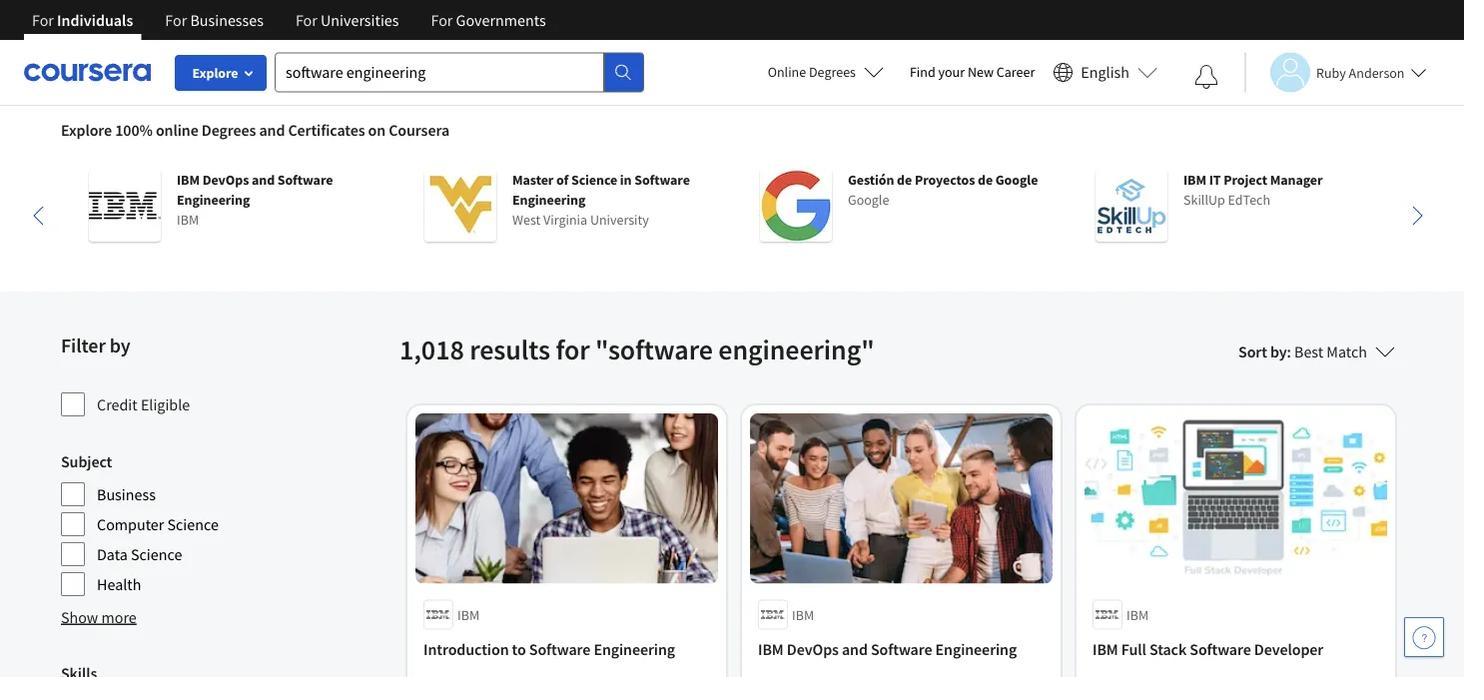Task type: vqa. For each thing, say whether or not it's contained in the screenshot.
top America
no



Task type: locate. For each thing, give the bounding box(es) containing it.
2 for from the left
[[165, 10, 187, 30]]

explore down for businesses
[[192, 64, 238, 82]]

results
[[470, 332, 550, 367]]

online
[[156, 120, 199, 140]]

help center image
[[1413, 625, 1437, 649]]

for for governments
[[431, 10, 453, 30]]

1,018 results for "software engineering"
[[400, 332, 875, 367]]

2 vertical spatial and
[[842, 640, 868, 660]]

engineering"
[[719, 332, 875, 367]]

ibm devops and software engineering
[[758, 640, 1017, 660]]

0 vertical spatial devops
[[203, 171, 249, 189]]

1 vertical spatial science
[[167, 515, 219, 535]]

engineering inside ibm devops and software engineering ibm
[[177, 191, 250, 209]]

1 vertical spatial explore
[[61, 120, 112, 140]]

match
[[1327, 342, 1368, 362]]

1 horizontal spatial de
[[978, 171, 993, 189]]

by
[[110, 333, 130, 358], [1271, 342, 1287, 362]]

degrees right the online
[[202, 120, 256, 140]]

west virginia university image
[[425, 170, 497, 242]]

1 de from the left
[[897, 171, 912, 189]]

devops inside ibm devops and software engineering ibm
[[203, 171, 249, 189]]

introduction
[[424, 640, 509, 660]]

anderson
[[1349, 63, 1405, 81]]

explore inside popup button
[[192, 64, 238, 82]]

ibm
[[177, 171, 200, 189], [1184, 171, 1207, 189], [177, 211, 199, 229], [458, 606, 480, 624], [792, 606, 814, 624], [1127, 606, 1149, 624], [758, 640, 784, 660], [1093, 640, 1119, 660]]

1 for from the left
[[32, 10, 54, 30]]

ruby anderson button
[[1245, 52, 1427, 92]]

ibm inside ibm it project manager skillup edtech
[[1184, 171, 1207, 189]]

What do you want to learn? text field
[[275, 52, 604, 92]]

stack
[[1150, 640, 1187, 660]]

on
[[368, 120, 386, 140]]

master
[[513, 171, 554, 189]]

certificates
[[288, 120, 365, 140]]

businesses
[[190, 10, 264, 30]]

gestión de proyectos de google google
[[848, 171, 1038, 209]]

0 horizontal spatial de
[[897, 171, 912, 189]]

business
[[97, 485, 156, 505]]

science up data science
[[167, 515, 219, 535]]

google down gestión
[[848, 191, 890, 209]]

science for data science
[[131, 545, 182, 564]]

1 horizontal spatial degrees
[[809, 63, 856, 81]]

and inside ibm devops and software engineering ibm
[[252, 171, 275, 189]]

degrees
[[809, 63, 856, 81], [202, 120, 256, 140]]

0 vertical spatial explore
[[192, 64, 238, 82]]

for up what do you want to learn? text field
[[431, 10, 453, 30]]

1,018
[[400, 332, 464, 367]]

proyectos
[[915, 171, 975, 189]]

0 horizontal spatial explore
[[61, 120, 112, 140]]

4 for from the left
[[431, 10, 453, 30]]

0 vertical spatial degrees
[[809, 63, 856, 81]]

de right gestión
[[897, 171, 912, 189]]

software for ibm devops and software engineering ibm
[[278, 171, 333, 189]]

show more
[[61, 607, 137, 627]]

degrees right online
[[809, 63, 856, 81]]

1 vertical spatial devops
[[787, 640, 839, 660]]

ibm devops and software engineering link
[[758, 638, 1045, 662]]

for left individuals
[[32, 10, 54, 30]]

de right proyectos
[[978, 171, 993, 189]]

for
[[32, 10, 54, 30], [165, 10, 187, 30], [296, 10, 318, 30], [431, 10, 453, 30]]

best
[[1295, 342, 1324, 362]]

explore left 100%
[[61, 120, 112, 140]]

computer science
[[97, 515, 219, 535]]

by for sort
[[1271, 342, 1287, 362]]

de
[[897, 171, 912, 189], [978, 171, 993, 189]]

online degrees
[[768, 63, 856, 81]]

3 for from the left
[[296, 10, 318, 30]]

banner navigation
[[16, 0, 562, 40]]

engineering
[[177, 191, 250, 209], [513, 191, 586, 209], [594, 640, 675, 660], [936, 640, 1017, 660]]

west
[[513, 211, 541, 229]]

1 vertical spatial and
[[252, 171, 275, 189]]

explore 100% online degrees and certificates on coursera
[[61, 120, 450, 140]]

1 vertical spatial degrees
[[202, 120, 256, 140]]

2 vertical spatial science
[[131, 545, 182, 564]]

degrees inside dropdown button
[[809, 63, 856, 81]]

credit eligible
[[97, 395, 190, 415]]

show notifications image
[[1195, 65, 1219, 89]]

software inside master of science in software engineering west virginia university
[[635, 171, 690, 189]]

software inside ibm devops and software engineering ibm
[[278, 171, 333, 189]]

find your new career
[[910, 63, 1035, 81]]

for left universities
[[296, 10, 318, 30]]

filter by
[[61, 333, 130, 358]]

for for businesses
[[165, 10, 187, 30]]

for for individuals
[[32, 10, 54, 30]]

for for universities
[[296, 10, 318, 30]]

science
[[571, 171, 618, 189], [167, 515, 219, 535], [131, 545, 182, 564]]

skillup
[[1184, 191, 1226, 209]]

gestión
[[848, 171, 895, 189]]

0 horizontal spatial devops
[[203, 171, 249, 189]]

software for ibm devops and software engineering
[[871, 640, 933, 660]]

ibm devops and software engineering ibm
[[177, 171, 333, 229]]

explore
[[192, 64, 238, 82], [61, 120, 112, 140]]

ibm full stack software developer
[[1093, 640, 1324, 660]]

and
[[259, 120, 285, 140], [252, 171, 275, 189], [842, 640, 868, 660]]

0 vertical spatial science
[[571, 171, 618, 189]]

science left the 'in'
[[571, 171, 618, 189]]

computer
[[97, 515, 164, 535]]

0 horizontal spatial google
[[848, 191, 890, 209]]

science for computer science
[[167, 515, 219, 535]]

credit
[[97, 395, 138, 415]]

1 horizontal spatial devops
[[787, 640, 839, 660]]

for businesses
[[165, 10, 264, 30]]

explore for explore
[[192, 64, 238, 82]]

1 horizontal spatial explore
[[192, 64, 238, 82]]

None search field
[[275, 52, 644, 92]]

ruby
[[1317, 63, 1347, 81]]

coursera
[[389, 120, 450, 140]]

google right proyectos
[[996, 171, 1038, 189]]

for universities
[[296, 10, 399, 30]]

by right the filter
[[110, 333, 130, 358]]

ruby anderson
[[1317, 63, 1405, 81]]

google
[[996, 171, 1038, 189], [848, 191, 890, 209]]

0 horizontal spatial by
[[110, 333, 130, 358]]

1 horizontal spatial google
[[996, 171, 1038, 189]]

by for filter
[[110, 333, 130, 358]]

find your new career link
[[900, 60, 1045, 85]]

full
[[1122, 640, 1147, 660]]

software
[[278, 171, 333, 189], [635, 171, 690, 189], [529, 640, 591, 660], [871, 640, 933, 660], [1190, 640, 1252, 660]]

science down computer science
[[131, 545, 182, 564]]

sort by : best match
[[1239, 342, 1368, 362]]

ibm image
[[89, 170, 161, 242]]

1 horizontal spatial by
[[1271, 342, 1287, 362]]

your
[[939, 63, 965, 81]]

100%
[[115, 120, 153, 140]]

for left businesses
[[165, 10, 187, 30]]

by right sort
[[1271, 342, 1287, 362]]

and inside ibm devops and software engineering link
[[842, 640, 868, 660]]

data science
[[97, 545, 182, 564]]

devops
[[203, 171, 249, 189], [787, 640, 839, 660]]

edtech
[[1228, 191, 1271, 209]]

explore button
[[175, 55, 267, 91]]

developer
[[1255, 640, 1324, 660]]

show
[[61, 607, 98, 627]]

virginia
[[544, 211, 588, 229]]



Task type: describe. For each thing, give the bounding box(es) containing it.
ibm it project manager skillup edtech
[[1184, 171, 1323, 209]]

1 vertical spatial google
[[848, 191, 890, 209]]

sort
[[1239, 342, 1268, 362]]

science inside master of science in software engineering west virginia university
[[571, 171, 618, 189]]

:
[[1287, 342, 1292, 362]]

english
[[1081, 62, 1130, 82]]

to
[[512, 640, 526, 660]]

for governments
[[431, 10, 546, 30]]

english button
[[1045, 40, 1166, 105]]

find
[[910, 63, 936, 81]]

health
[[97, 574, 141, 594]]

and for ibm devops and software engineering ibm
[[252, 171, 275, 189]]

engineering inside master of science in software engineering west virginia university
[[513, 191, 586, 209]]

university
[[590, 211, 649, 229]]

devops for ibm devops and software engineering
[[787, 640, 839, 660]]

introduction to software engineering link
[[424, 638, 710, 662]]

governments
[[456, 10, 546, 30]]

for
[[556, 332, 590, 367]]

coursera image
[[24, 56, 151, 88]]

online degrees button
[[752, 50, 900, 94]]

2 de from the left
[[978, 171, 993, 189]]

filter
[[61, 333, 106, 358]]

project
[[1224, 171, 1268, 189]]

new
[[968, 63, 994, 81]]

skillup edtech image
[[1096, 170, 1168, 242]]

career
[[997, 63, 1035, 81]]

0 vertical spatial google
[[996, 171, 1038, 189]]

google image
[[760, 170, 832, 242]]

of
[[556, 171, 569, 189]]

0 horizontal spatial degrees
[[202, 120, 256, 140]]

individuals
[[57, 10, 133, 30]]

devops for ibm devops and software engineering ibm
[[203, 171, 249, 189]]

software for ibm full stack software developer
[[1190, 640, 1252, 660]]

online
[[768, 63, 806, 81]]

more
[[101, 607, 137, 627]]

data
[[97, 545, 128, 564]]

introduction to software engineering
[[424, 640, 675, 660]]

universities
[[321, 10, 399, 30]]

show more button
[[61, 605, 137, 629]]

and for ibm devops and software engineering
[[842, 640, 868, 660]]

0 vertical spatial and
[[259, 120, 285, 140]]

explore for explore 100% online degrees and certificates on coursera
[[61, 120, 112, 140]]

it
[[1210, 171, 1221, 189]]

subject
[[61, 452, 112, 472]]

master of science in software engineering west virginia university
[[513, 171, 690, 229]]

subject group
[[61, 450, 388, 597]]

for individuals
[[32, 10, 133, 30]]

eligible
[[141, 395, 190, 415]]

"software
[[596, 332, 713, 367]]

manager
[[1271, 171, 1323, 189]]

ibm full stack software developer link
[[1093, 638, 1380, 662]]

in
[[620, 171, 632, 189]]



